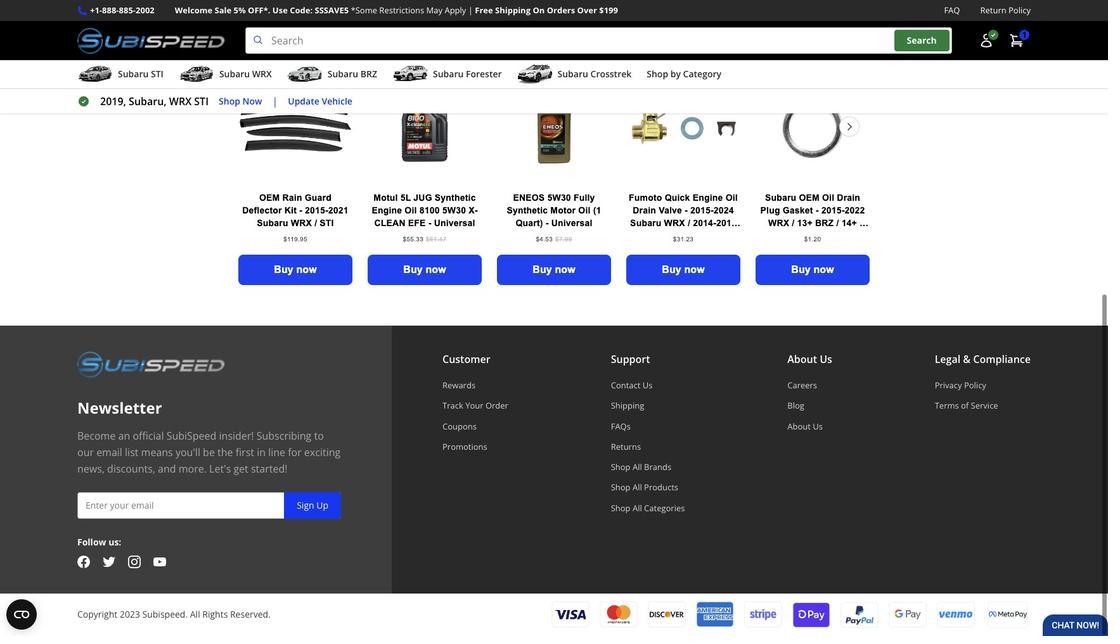 Task type: locate. For each thing, give the bounding box(es) containing it.
shop down shop all products in the right of the page
[[611, 503, 631, 514]]

line
[[268, 446, 285, 460]]

all left brands
[[633, 462, 642, 473]]

shop by category button
[[647, 63, 722, 88]]

return policy link
[[981, 4, 1031, 17]]

become an official subispeed insider! subscribing to our email list means you'll be the first in line for exciting news, discounts, and more. let's get started!
[[77, 429, 341, 476]]

you'll
[[176, 446, 200, 460]]

promotions
[[443, 441, 488, 453]]

0 horizontal spatial sti
[[151, 68, 164, 80]]

open widget image
[[6, 600, 37, 630]]

1 vertical spatial sti
[[194, 95, 209, 109]]

twitter logo image
[[103, 556, 115, 569]]

youtube logo image
[[153, 556, 166, 569]]

privacy policy
[[935, 380, 987, 391]]

subispeed.
[[142, 609, 188, 621]]

| right now
[[272, 95, 278, 109]]

shop inside "dropdown button"
[[647, 68, 669, 80]]

restrictions
[[379, 4, 424, 16]]

subispeed logo image down 2002
[[77, 27, 225, 54]]

subaru brz
[[328, 68, 377, 80]]

shop left now
[[219, 95, 240, 107]]

subaru forester button
[[393, 63, 502, 88]]

contact us link
[[611, 380, 685, 391]]

1 subaru from the left
[[118, 68, 149, 80]]

subaru left crosstrek
[[558, 68, 588, 80]]

|
[[468, 4, 473, 16], [272, 95, 278, 109]]

wrx down the a subaru wrx thumbnail image
[[169, 95, 192, 109]]

1 horizontal spatial sti
[[194, 95, 209, 109]]

track your order link
[[443, 400, 509, 412]]

update vehicle button
[[288, 94, 353, 109]]

1 horizontal spatial policy
[[1009, 4, 1031, 16]]

all down shop all brands
[[633, 482, 642, 494]]

wrx inside dropdown button
[[252, 68, 272, 80]]

0 vertical spatial policy
[[1009, 4, 1031, 16]]

googlepay image
[[889, 602, 927, 629]]

shop all products link
[[611, 482, 685, 494]]

subaru left forester
[[433, 68, 464, 80]]

all for products
[[633, 482, 642, 494]]

all down shop all products in the right of the page
[[633, 503, 642, 514]]

list
[[125, 446, 139, 460]]

shop left by
[[647, 68, 669, 80]]

sti down the a subaru wrx thumbnail image
[[194, 95, 209, 109]]

0 vertical spatial about
[[788, 353, 818, 367]]

legal
[[935, 353, 961, 367]]

5 subaru from the left
[[558, 68, 588, 80]]

1 button
[[1003, 28, 1031, 53]]

search button
[[895, 30, 950, 51]]

0 vertical spatial sti
[[151, 68, 164, 80]]

about up careers
[[788, 353, 818, 367]]

instagram logo image
[[128, 556, 141, 569]]

sti up 2019, subaru, wrx sti
[[151, 68, 164, 80]]

about us up 'careers' link
[[788, 353, 833, 367]]

return
[[981, 4, 1007, 16]]

subaru for subaru crosstrek
[[558, 68, 588, 80]]

shop for shop now
[[219, 95, 240, 107]]

category
[[683, 68, 722, 80]]

discounts,
[[107, 462, 155, 476]]

become
[[77, 429, 116, 443]]

4 subaru from the left
[[433, 68, 464, 80]]

subaru for subaru brz
[[328, 68, 358, 80]]

2019, subaru, wrx sti
[[100, 95, 209, 109]]

0 horizontal spatial shipping
[[495, 4, 531, 16]]

1 vertical spatial us
[[643, 380, 653, 391]]

1 vertical spatial policy
[[965, 380, 987, 391]]

shop by category
[[647, 68, 722, 80]]

sti inside dropdown button
[[151, 68, 164, 80]]

shop down returns
[[611, 462, 631, 473]]

in
[[257, 446, 266, 460]]

0 vertical spatial about us
[[788, 353, 833, 367]]

by
[[671, 68, 681, 80]]

shop all categories
[[611, 503, 685, 514]]

a subaru crosstrek thumbnail image image
[[517, 65, 553, 84]]

us
[[820, 353, 833, 367], [643, 380, 653, 391], [813, 421, 823, 432]]

shipping link
[[611, 400, 685, 412]]

blog link
[[788, 400, 833, 412]]

subispeed logo image
[[77, 27, 225, 54], [77, 351, 225, 378]]

2 vertical spatial us
[[813, 421, 823, 432]]

compliance
[[974, 353, 1031, 367]]

shop down shop all brands
[[611, 482, 631, 494]]

get
[[234, 462, 248, 476]]

email
[[96, 446, 122, 460]]

us up shipping link
[[643, 380, 653, 391]]

1 vertical spatial subispeed logo image
[[77, 351, 225, 378]]

first
[[236, 446, 254, 460]]

apply
[[445, 4, 466, 16]]

coupons
[[443, 421, 477, 432]]

wrx up now
[[252, 68, 272, 80]]

888-
[[102, 4, 119, 16]]

all for categories
[[633, 503, 642, 514]]

categories
[[644, 503, 685, 514]]

1 horizontal spatial wrx
[[252, 68, 272, 80]]

terms
[[935, 400, 959, 412]]

1 horizontal spatial |
[[468, 4, 473, 16]]

about us down blog link
[[788, 421, 823, 432]]

3 subaru from the left
[[328, 68, 358, 80]]

subaru brz button
[[287, 63, 377, 88]]

shop
[[647, 68, 669, 80], [219, 95, 240, 107], [611, 462, 631, 473], [611, 482, 631, 494], [611, 503, 631, 514]]

about us
[[788, 353, 833, 367], [788, 421, 823, 432]]

1 vertical spatial about
[[788, 421, 811, 432]]

subaru
[[118, 68, 149, 80], [219, 68, 250, 80], [328, 68, 358, 80], [433, 68, 464, 80], [558, 68, 588, 80]]

let's
[[209, 462, 231, 476]]

shoppay image
[[793, 602, 831, 629]]

stripe image
[[745, 602, 783, 629]]

copyright
[[77, 609, 117, 621]]

| left free
[[468, 4, 473, 16]]

subaru forester
[[433, 68, 502, 80]]

sssave5
[[315, 4, 349, 16]]

policy up 1
[[1009, 4, 1031, 16]]

search input field
[[245, 27, 953, 54]]

shipping left the "on"
[[495, 4, 531, 16]]

Enter your email text field
[[77, 493, 341, 519]]

0 horizontal spatial wrx
[[169, 95, 192, 109]]

all for brands
[[633, 462, 642, 473]]

now
[[243, 95, 262, 107]]

subaru up shop now
[[219, 68, 250, 80]]

policy up "terms of service" link
[[965, 380, 987, 391]]

venmo image
[[937, 602, 975, 629]]

sign up button
[[284, 493, 341, 519]]

0 vertical spatial us
[[820, 353, 833, 367]]

0 horizontal spatial |
[[272, 95, 278, 109]]

a subaru forester thumbnail image image
[[393, 65, 428, 84]]

1 horizontal spatial shipping
[[611, 400, 645, 412]]

0 vertical spatial subispeed logo image
[[77, 27, 225, 54]]

update vehicle
[[288, 95, 353, 107]]

shop for shop all brands
[[611, 462, 631, 473]]

2 subaru from the left
[[219, 68, 250, 80]]

mastercard image
[[600, 602, 638, 629]]

facebook logo image
[[77, 556, 90, 569]]

legal & compliance
[[935, 353, 1031, 367]]

contact us
[[611, 380, 653, 391]]

careers link
[[788, 380, 833, 391]]

subispeed logo image up the newsletter at the bottom of the page
[[77, 351, 225, 378]]

return policy
[[981, 4, 1031, 16]]

+1-888-885-2002 link
[[90, 4, 155, 17]]

subaru up subaru,
[[118, 68, 149, 80]]

0 vertical spatial wrx
[[252, 68, 272, 80]]

insider!
[[219, 429, 254, 443]]

0 vertical spatial |
[[468, 4, 473, 16]]

about down blog
[[788, 421, 811, 432]]

us up 'careers' link
[[820, 353, 833, 367]]

us down blog link
[[813, 421, 823, 432]]

wrx
[[252, 68, 272, 80], [169, 95, 192, 109]]

subaru left brz
[[328, 68, 358, 80]]

+1-
[[90, 4, 102, 16]]

copyright 2023 subispeed. all rights reserved.
[[77, 609, 271, 621]]

and
[[158, 462, 176, 476]]

0 vertical spatial shipping
[[495, 4, 531, 16]]

coupons link
[[443, 421, 509, 432]]

0 horizontal spatial policy
[[965, 380, 987, 391]]

shipping
[[495, 4, 531, 16], [611, 400, 645, 412]]

customer
[[443, 353, 491, 367]]

shipping down contact
[[611, 400, 645, 412]]

faqs
[[611, 421, 631, 432]]

2 subispeed logo image from the top
[[77, 351, 225, 378]]

1 vertical spatial about us
[[788, 421, 823, 432]]

may
[[427, 4, 443, 16]]



Task type: describe. For each thing, give the bounding box(es) containing it.
amex image
[[696, 602, 734, 629]]

privacy
[[935, 380, 962, 391]]

shop all products
[[611, 482, 679, 494]]

subaru wrx
[[219, 68, 272, 80]]

subaru for subaru wrx
[[219, 68, 250, 80]]

1
[[1022, 29, 1027, 41]]

shop for shop all products
[[611, 482, 631, 494]]

terms of service
[[935, 400, 999, 412]]

vehicle
[[322, 95, 353, 107]]

order
[[486, 400, 509, 412]]

subispeed
[[167, 429, 217, 443]]

promotions link
[[443, 441, 509, 453]]

policy for privacy policy
[[965, 380, 987, 391]]

rewards
[[443, 380, 476, 391]]

us for contact us link
[[643, 380, 653, 391]]

1 vertical spatial shipping
[[611, 400, 645, 412]]

5%
[[234, 4, 246, 16]]

reserved.
[[230, 609, 271, 621]]

1 subispeed logo image from the top
[[77, 27, 225, 54]]

of
[[961, 400, 969, 412]]

sale
[[215, 4, 232, 16]]

update
[[288, 95, 320, 107]]

1 about from the top
[[788, 353, 818, 367]]

your
[[466, 400, 484, 412]]

careers
[[788, 380, 818, 391]]

button image
[[979, 33, 994, 48]]

$199
[[599, 4, 618, 16]]

shop now link
[[219, 94, 262, 109]]

search
[[907, 34, 937, 47]]

follow us:
[[77, 537, 121, 549]]

1 about us from the top
[[788, 353, 833, 367]]

subscribing
[[257, 429, 312, 443]]

a subaru sti thumbnail image image
[[77, 65, 113, 84]]

paypal image
[[841, 602, 879, 629]]

policy for return policy
[[1009, 4, 1031, 16]]

shop all brands
[[611, 462, 672, 473]]

us for about us link at the bottom
[[813, 421, 823, 432]]

rewards link
[[443, 380, 509, 391]]

2 about from the top
[[788, 421, 811, 432]]

1 vertical spatial wrx
[[169, 95, 192, 109]]

brz
[[361, 68, 377, 80]]

on
[[533, 4, 545, 16]]

about us link
[[788, 421, 833, 432]]

blog
[[788, 400, 805, 412]]

orders
[[547, 4, 575, 16]]

means
[[141, 446, 173, 460]]

support
[[611, 353, 650, 367]]

an
[[118, 429, 130, 443]]

metapay image
[[989, 612, 1027, 619]]

shop for shop by category
[[647, 68, 669, 80]]

started!
[[251, 462, 288, 476]]

visa image
[[552, 602, 590, 629]]

track
[[443, 400, 463, 412]]

subaru for subaru sti
[[118, 68, 149, 80]]

exciting
[[304, 446, 341, 460]]

faq
[[945, 4, 960, 16]]

code:
[[290, 4, 313, 16]]

brands
[[644, 462, 672, 473]]

faqs link
[[611, 421, 685, 432]]

885-
[[119, 4, 136, 16]]

the
[[218, 446, 233, 460]]

subaru for subaru forester
[[433, 68, 464, 80]]

a subaru brz thumbnail image image
[[287, 65, 323, 84]]

shop all categories link
[[611, 503, 685, 514]]

shop for shop all categories
[[611, 503, 631, 514]]

returns link
[[611, 441, 685, 453]]

be
[[203, 446, 215, 460]]

subaru sti button
[[77, 63, 164, 88]]

to
[[314, 429, 324, 443]]

subaru crosstrek button
[[517, 63, 632, 88]]

for
[[288, 446, 302, 460]]

subaru crosstrek
[[558, 68, 632, 80]]

+1-888-885-2002
[[90, 4, 155, 16]]

&
[[964, 353, 971, 367]]

terms of service link
[[935, 400, 1031, 412]]

crosstrek
[[591, 68, 632, 80]]

us:
[[109, 537, 121, 549]]

off*.
[[248, 4, 270, 16]]

our
[[77, 446, 94, 460]]

welcome sale 5% off*. use code: sssave5 *some restrictions may apply | free shipping on orders over $199
[[175, 4, 618, 16]]

2019,
[[100, 95, 126, 109]]

track your order
[[443, 400, 509, 412]]

service
[[971, 400, 999, 412]]

all left rights in the bottom of the page
[[190, 609, 200, 621]]

use
[[273, 4, 288, 16]]

2 about us from the top
[[788, 421, 823, 432]]

free
[[475, 4, 493, 16]]

up
[[317, 500, 329, 512]]

sign up
[[297, 500, 329, 512]]

a subaru wrx thumbnail image image
[[179, 65, 214, 84]]

1 vertical spatial |
[[272, 95, 278, 109]]

products
[[644, 482, 679, 494]]

forester
[[466, 68, 502, 80]]

returns
[[611, 441, 641, 453]]

shop now
[[219, 95, 262, 107]]

more.
[[179, 462, 207, 476]]

discover image
[[648, 602, 686, 629]]



Task type: vqa. For each thing, say whether or not it's contained in the screenshot.
the official
yes



